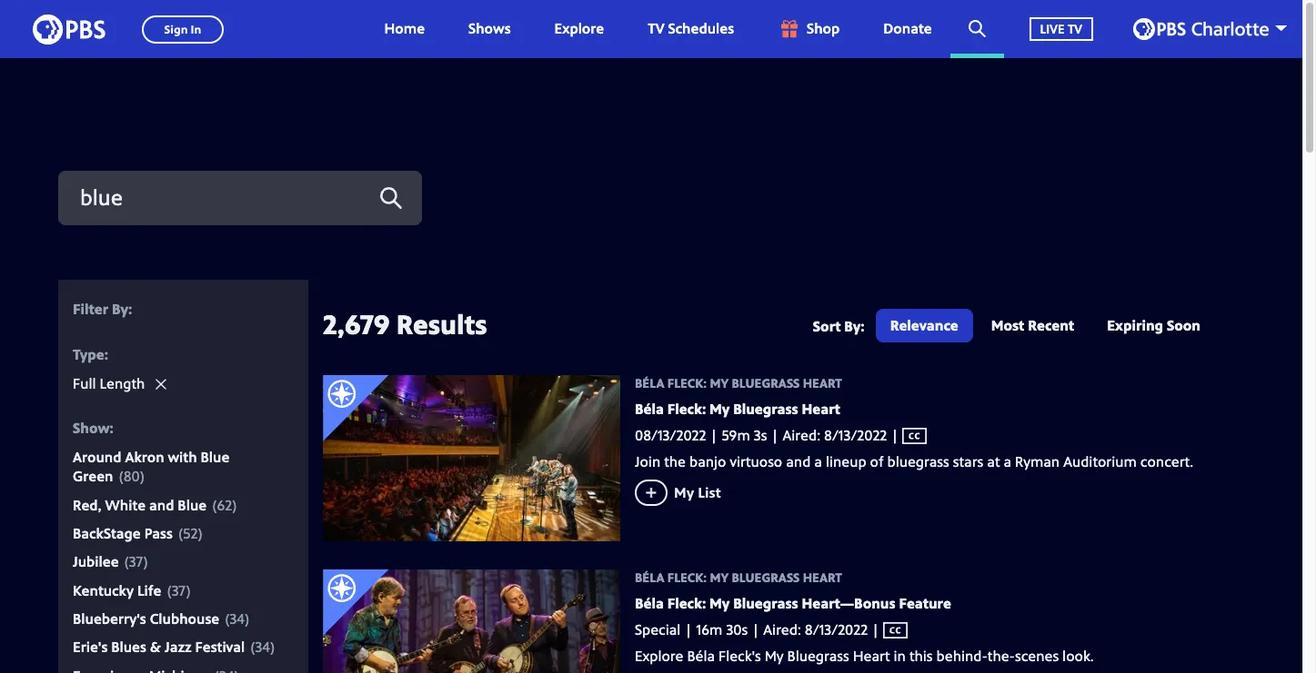 Task type: vqa. For each thing, say whether or not it's contained in the screenshot.
Next Slide image
no



Task type: describe. For each thing, give the bounding box(es) containing it.
| up explore béla fleck's my bluegrass heart in this behind-the-scenes look.
[[868, 620, 883, 640]]

and inside red, white and blue ( 62 ) backstage pass ( 52 ) jubilee ( 37 ) kentucky life ( 37 ) blueberry's clubhouse ( 34 ) erie's blues & jazz festival ( 34 )
[[149, 495, 174, 515]]

4 fleck: from the top
[[667, 593, 706, 613]]

live tv
[[1040, 20, 1082, 37]]

red, white and blue ( 62 ) backstage pass ( 52 ) jubilee ( 37 ) kentucky life ( 37 ) blueberry's clubhouse ( 34 ) erie's blues & jazz festival ( 34 )
[[73, 495, 275, 658]]

| left 59m
[[710, 426, 718, 446]]

sort
[[813, 317, 841, 337]]

soon
[[1167, 316, 1201, 336]]

special | 16m 30s | aired: 8/13/2022
[[635, 620, 868, 640]]

stars
[[953, 452, 983, 472]]

( down around akron with blue green
[[212, 495, 217, 515]]

kentucky
[[73, 581, 134, 601]]

shop link
[[759, 0, 858, 58]]

length
[[100, 374, 145, 394]]

shows link
[[450, 0, 529, 58]]

3s
[[754, 426, 767, 446]]

most recent
[[991, 316, 1074, 336]]

62
[[217, 495, 232, 515]]

expiring soon
[[1107, 316, 1201, 336]]

join the banjo virtuoso and a lineup of bluegrass stars at a ryman auditorium concert.
[[635, 452, 1193, 472]]

full length
[[73, 374, 145, 394]]

filter by:
[[73, 299, 132, 319]]

( right the pass
[[178, 524, 183, 544]]

green
[[73, 467, 113, 487]]

this
[[909, 647, 933, 667]]

: for show :
[[110, 418, 114, 438]]

show
[[73, 418, 110, 438]]

1 horizontal spatial 37
[[172, 581, 186, 601]]

heart left in
[[853, 647, 890, 667]]

backstage
[[73, 524, 141, 544]]

show :
[[73, 418, 114, 438]]

| left 16m
[[684, 620, 693, 640]]

join
[[635, 452, 660, 472]]

at
[[987, 452, 1000, 472]]

search image
[[968, 20, 986, 37]]

| right 3s
[[771, 426, 779, 446]]

type :
[[73, 344, 108, 364]]

béla fleck: my bluegrass heart link for béla fleck: my bluegrass heart
[[635, 375, 1226, 393]]

pass
[[144, 524, 173, 544]]

béla fleck: my bluegrass heart béla fleck: my bluegrass heart—bonus feature
[[635, 569, 951, 613]]

blue for with
[[201, 448, 229, 468]]

2 fleck: from the top
[[667, 399, 706, 419]]

Search search field
[[58, 171, 422, 226]]

clubhouse
[[150, 609, 219, 629]]

live
[[1040, 20, 1065, 37]]

with
[[168, 448, 197, 468]]

heart down the sort
[[803, 375, 842, 392]]

type
[[73, 344, 104, 364]]

scenes
[[1015, 647, 1059, 667]]

most
[[991, 316, 1024, 336]]

jubilee
[[73, 552, 119, 572]]

sort by:
[[813, 317, 865, 337]]

| right 30s
[[751, 620, 760, 640]]

1 a from the left
[[814, 452, 822, 472]]

3 fleck: from the top
[[667, 569, 707, 587]]

ryman
[[1015, 452, 1060, 472]]

donate link
[[865, 0, 950, 58]]

2,679 results
[[323, 306, 487, 343]]

shows
[[468, 18, 511, 38]]

life
[[137, 581, 161, 601]]

fleck's
[[719, 647, 761, 667]]

aired: for and
[[783, 426, 820, 446]]

look.
[[1062, 647, 1094, 667]]

16m
[[696, 620, 722, 640]]

white
[[105, 495, 146, 515]]

recent
[[1028, 316, 1074, 336]]

tv inside live tv link
[[1068, 20, 1082, 37]]

in
[[894, 647, 906, 667]]

passport image for béla fleck: my bluegrass heart—bonus feature
[[323, 570, 389, 636]]

expiring
[[1107, 316, 1163, 336]]

lineup
[[826, 452, 866, 472]]

béla fleck: my bluegrass heart image
[[323, 376, 620, 542]]

closed captions available element for special | 16m 30s | aired: 8/13/2022
[[868, 620, 908, 640]]

blue for and
[[178, 495, 207, 515]]

by: for sort by:
[[844, 317, 865, 337]]

8/13/2022 for heart
[[805, 620, 868, 640]]

explore for explore
[[554, 18, 604, 38]]

feature
[[899, 593, 951, 613]]

heart—bonus
[[802, 593, 895, 613]]

( 80 )
[[119, 467, 145, 487]]

heart up lineup
[[802, 399, 840, 419]]

around
[[73, 448, 121, 468]]

explore béla fleck's my bluegrass heart in this behind-the-scenes look.
[[635, 647, 1094, 667]]

&
[[150, 638, 161, 658]]



Task type: locate. For each thing, give the bounding box(es) containing it.
blue up the '52'
[[178, 495, 207, 515]]

0 vertical spatial explore
[[554, 18, 604, 38]]

closed captions available element up join the banjo virtuoso and a lineup of bluegrass stars at a ryman auditorium concert.
[[887, 426, 927, 446]]

0 horizontal spatial tv
[[648, 18, 664, 38]]

1 horizontal spatial explore
[[635, 647, 683, 667]]

08/13/2022 | 59m 3s | aired: 8/13/2022
[[635, 426, 887, 446]]

my
[[710, 375, 729, 392], [709, 399, 730, 419], [710, 569, 729, 587], [709, 593, 730, 613], [765, 647, 784, 667]]

1 horizontal spatial a
[[1004, 452, 1011, 472]]

1 fleck: from the top
[[667, 375, 707, 392]]

béla fleck: my bluegrass heart—bonus feature image
[[323, 570, 620, 674]]

aired: for bluegrass
[[763, 620, 801, 640]]

: for type :
[[104, 344, 108, 364]]

closed captions available element
[[887, 426, 927, 446], [868, 620, 908, 640]]

1 horizontal spatial and
[[786, 452, 811, 472]]

heart inside béla fleck: my bluegrass heart béla fleck: my bluegrass heart—bonus feature
[[803, 569, 842, 587]]

34
[[230, 609, 245, 629], [255, 638, 270, 658]]

1 béla fleck: my bluegrass heart link from the top
[[635, 375, 1226, 393]]

full length button
[[73, 374, 167, 394]]

concert.
[[1140, 452, 1193, 472]]

59m
[[722, 426, 750, 446]]

special
[[635, 620, 681, 640]]

0 horizontal spatial 37
[[129, 552, 143, 572]]

:
[[104, 344, 108, 364], [110, 418, 114, 438]]

and up the pass
[[149, 495, 174, 515]]

1 vertical spatial explore
[[635, 647, 683, 667]]

blue
[[201, 448, 229, 468], [178, 495, 207, 515]]

closed captions available element for 08/13/2022 | 59m 3s | aired: 8/13/2022
[[887, 426, 927, 446]]

1 horizontal spatial by:
[[844, 317, 865, 337]]

the
[[664, 452, 686, 472]]

34 right festival
[[255, 638, 270, 658]]

behind-
[[936, 647, 988, 667]]

fleck:
[[667, 375, 707, 392], [667, 399, 706, 419], [667, 569, 707, 587], [667, 593, 706, 613]]

1 vertical spatial closed captions available element
[[868, 620, 908, 640]]

34 up festival
[[230, 609, 245, 629]]

0 vertical spatial and
[[786, 452, 811, 472]]

béla fleck: my bluegrass heart link up feature on the bottom of page
[[635, 569, 1226, 587]]

live tv link
[[1011, 0, 1111, 58]]

blue inside red, white and blue ( 62 ) backstage pass ( 52 ) jubilee ( 37 ) kentucky life ( 37 ) blueberry's clubhouse ( 34 ) erie's blues & jazz festival ( 34 )
[[178, 495, 207, 515]]

erie's
[[73, 638, 108, 658]]

bluegrass
[[887, 452, 949, 472]]

1 vertical spatial passport image
[[323, 570, 389, 636]]

| up join the banjo virtuoso and a lineup of bluegrass stars at a ryman auditorium concert.
[[887, 426, 903, 446]]

30s
[[726, 620, 748, 640]]

tv left schedules
[[648, 18, 664, 38]]

0 horizontal spatial by:
[[112, 299, 132, 319]]

auditorium
[[1063, 452, 1137, 472]]

by: right the sort
[[844, 317, 865, 337]]

by: right filter
[[112, 299, 132, 319]]

1 vertical spatial béla fleck: my bluegrass heart link
[[635, 399, 840, 419]]

closed captions available element up in
[[868, 620, 908, 640]]

3 béla fleck: my bluegrass heart link from the top
[[635, 569, 1226, 587]]

results
[[396, 306, 487, 343]]

explore for explore béla fleck's my bluegrass heart in this behind-the-scenes look.
[[635, 647, 683, 667]]

( right festival
[[250, 638, 255, 658]]

the-
[[988, 647, 1015, 667]]

banjo
[[689, 452, 726, 472]]

1 vertical spatial 34
[[255, 638, 270, 658]]

akron
[[125, 448, 164, 468]]

1 passport image from the top
[[323, 376, 389, 442]]

0 vertical spatial closed captions available element
[[887, 426, 927, 446]]

37 up clubhouse at the bottom left of page
[[172, 581, 186, 601]]

home
[[384, 18, 425, 38]]

( right green at the left bottom of the page
[[119, 467, 123, 487]]

1 vertical spatial :
[[110, 418, 114, 438]]

blue inside around akron with blue green
[[201, 448, 229, 468]]

shop
[[807, 18, 840, 38]]

1 horizontal spatial 34
[[255, 638, 270, 658]]

08/13/2022
[[635, 426, 706, 446]]

red,
[[73, 495, 102, 515]]

béla fleck: my bluegrass heart link
[[635, 375, 1226, 393], [635, 399, 840, 419], [635, 569, 1226, 587]]

52
[[183, 524, 198, 544]]

blues
[[111, 638, 146, 658]]

tv
[[648, 18, 664, 38], [1068, 20, 1082, 37]]

2 vertical spatial béla fleck: my bluegrass heart link
[[635, 569, 1226, 587]]

béla fleck: my bluegrass heart link down 'relevance'
[[635, 375, 1226, 393]]

tv right live
[[1068, 20, 1082, 37]]

1 vertical spatial 8/13/2022
[[805, 620, 868, 640]]

a
[[814, 452, 822, 472], [1004, 452, 1011, 472]]

0 vertical spatial 34
[[230, 609, 245, 629]]

bluegrass
[[732, 375, 800, 392], [733, 399, 798, 419], [732, 569, 800, 587], [733, 593, 798, 613], [787, 647, 849, 667]]

0 vertical spatial 8/13/2022
[[824, 426, 887, 446]]

a right the at
[[1004, 452, 1011, 472]]

aired: down béla fleck: my bluegrass heart—bonus feature link
[[763, 620, 801, 640]]

around akron with blue green
[[73, 448, 229, 487]]

37 up life
[[129, 552, 143, 572]]

8/13/2022 for a
[[824, 426, 887, 446]]

( right life
[[167, 581, 172, 601]]

béla fleck: my bluegrass heart—bonus feature link
[[635, 593, 951, 613]]

festival
[[195, 638, 245, 658]]

explore link
[[536, 0, 622, 58]]

and
[[786, 452, 811, 472], [149, 495, 174, 515]]

)
[[140, 467, 145, 487], [232, 495, 237, 515], [198, 524, 203, 544], [143, 552, 148, 572], [186, 581, 191, 601], [245, 609, 250, 629], [270, 638, 275, 658]]

0 vertical spatial :
[[104, 344, 108, 364]]

schedules
[[668, 18, 734, 38]]

8/13/2022 up lineup
[[824, 426, 887, 446]]

2 béla fleck: my bluegrass heart link from the top
[[635, 399, 840, 419]]

1 vertical spatial 37
[[172, 581, 186, 601]]

béla fleck: my bluegrass heart link for béla fleck: my bluegrass heart—bonus feature
[[635, 569, 1226, 587]]

explore down special
[[635, 647, 683, 667]]

filter
[[73, 299, 108, 319]]

0 vertical spatial passport image
[[323, 376, 389, 442]]

2 passport image from the top
[[323, 570, 389, 636]]

aired: right 3s
[[783, 426, 820, 446]]

blue right with
[[201, 448, 229, 468]]

0 horizontal spatial explore
[[554, 18, 604, 38]]

heart
[[803, 375, 842, 392], [802, 399, 840, 419], [803, 569, 842, 587], [853, 647, 890, 667]]

: up around
[[110, 418, 114, 438]]

1 horizontal spatial tv
[[1068, 20, 1082, 37]]

home link
[[366, 0, 443, 58]]

( up festival
[[225, 609, 230, 629]]

0 horizontal spatial :
[[104, 344, 108, 364]]

0 vertical spatial béla fleck: my bluegrass heart link
[[635, 375, 1226, 393]]

passport image for béla fleck: my bluegrass heart
[[323, 376, 389, 442]]

béla fleck: my bluegrass heart béla fleck: my bluegrass heart
[[635, 375, 842, 419]]

1 vertical spatial aired:
[[763, 620, 801, 640]]

tv schedules link
[[630, 0, 752, 58]]

1 vertical spatial and
[[149, 495, 174, 515]]

0 horizontal spatial 34
[[230, 609, 245, 629]]

explore
[[554, 18, 604, 38], [635, 647, 683, 667]]

by: for filter by:
[[112, 299, 132, 319]]

0 vertical spatial blue
[[201, 448, 229, 468]]

2,679
[[323, 306, 390, 343]]

full
[[73, 374, 96, 394]]

80
[[123, 467, 140, 487]]

pbs charlotte image
[[1133, 18, 1269, 40]]

0 horizontal spatial a
[[814, 452, 822, 472]]

0 vertical spatial aired:
[[783, 426, 820, 446]]

(
[[119, 467, 123, 487], [212, 495, 217, 515], [178, 524, 183, 544], [124, 552, 129, 572], [167, 581, 172, 601], [225, 609, 230, 629], [250, 638, 255, 658]]

passport image
[[323, 376, 389, 442], [323, 570, 389, 636]]

a left lineup
[[814, 452, 822, 472]]

relevance
[[890, 316, 958, 336]]

: up full length
[[104, 344, 108, 364]]

pbs image
[[33, 9, 106, 50]]

virtuoso
[[730, 452, 782, 472]]

1 vertical spatial blue
[[178, 495, 207, 515]]

explore right shows
[[554, 18, 604, 38]]

aired:
[[783, 426, 820, 446], [763, 620, 801, 640]]

of
[[870, 452, 884, 472]]

heart up heart—bonus
[[803, 569, 842, 587]]

0 vertical spatial 37
[[129, 552, 143, 572]]

blueberry's
[[73, 609, 146, 629]]

1 horizontal spatial :
[[110, 418, 114, 438]]

jazz
[[165, 638, 192, 658]]

2 a from the left
[[1004, 452, 1011, 472]]

8/13/2022 down heart—bonus
[[805, 620, 868, 640]]

donate
[[883, 18, 932, 38]]

tv schedules
[[648, 18, 734, 38]]

0 horizontal spatial and
[[149, 495, 174, 515]]

8/13/2022
[[824, 426, 887, 446], [805, 620, 868, 640]]

béla fleck: my bluegrass heart link up 59m
[[635, 399, 840, 419]]

and right virtuoso
[[786, 452, 811, 472]]

( right jubilee
[[124, 552, 129, 572]]



